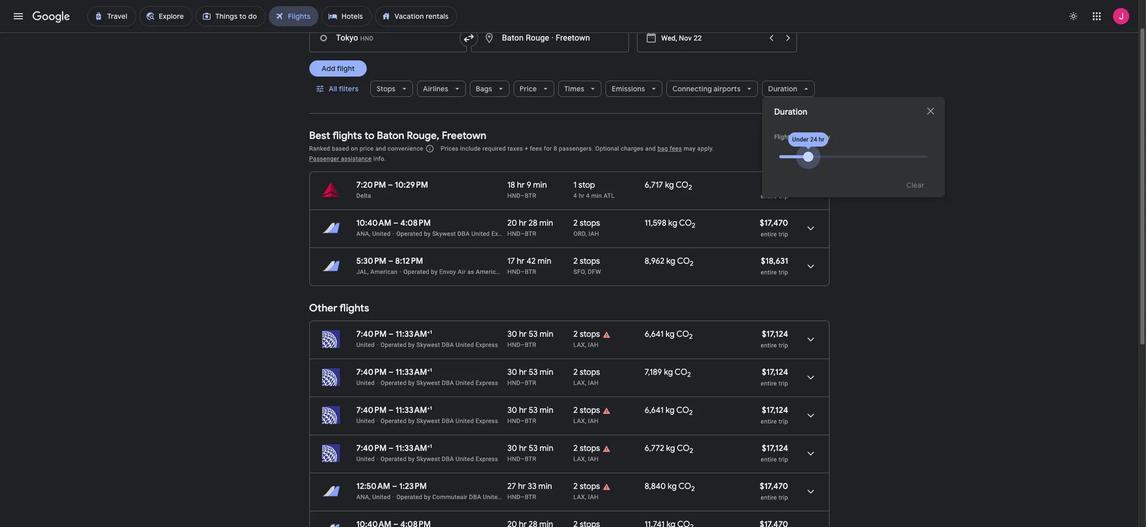 Task type: describe. For each thing, give the bounding box(es) containing it.
Departure time: 10:40 AM. text field
[[356, 218, 391, 229]]

may
[[684, 145, 696, 152]]

entire for flight details. leaves haneda airport at 7:40 pm on wednesday, november 22 and arrives at baton rouge metropolitan airport at 11:33 am on thursday, november 23. icon related to 6,772
[[761, 457, 777, 464]]

, inside 2 stops ord , iah
[[586, 231, 587, 238]]

under
[[792, 136, 809, 143]]

hnd inside 20 hr 28 min hnd – btr
[[507, 231, 521, 238]]

, inside 2 stops sfo , dfw
[[585, 269, 586, 276]]

learn more about ranking image
[[425, 144, 435, 153]]

by for leaves haneda airport at 5:30 pm on wednesday, november 22 and arrives at baton rouge metropolitan airport at 8:12 pm on wednesday, november 22. element
[[431, 269, 438, 276]]

hr for layover (1 of 2) is a 6 hr 42 min layover at los angeles international airport in los angeles. layover (2 of 2) is a 9 hr 50 min overnight layover at george bush intercontinental airport in houston. 'element''s total duration 30 hr 53 min. element
[[519, 406, 527, 416]]

$17,470 entire trip for 8,840
[[760, 482, 788, 502]]

operated by skywest dba united express for leaves haneda airport at 7:40 pm on wednesday, november 22 and arrives at baton rouge metropolitan airport at 11:33 am on thursday, november 23. 'element' related to total duration 30 hr 53 min. element corresponding to layover (1 of 2) is a 5 hr 4 min layover at los angeles international airport in los angeles. layover (2 of 2) is a 11 hr 28 min overnight layover at george bush intercontinental airport in houston. element
[[381, 456, 498, 463]]

co for layover (1 of 2) is a 12 hr 22 min layover at los angeles international airport in los angeles. layover (2 of 2) is a 4 hr 12 min layover at george bush intercontinental airport in houston. element
[[675, 368, 687, 378]]

7:40 pm for 7:40 pm text box
[[356, 406, 387, 416]]

based
[[332, 145, 349, 152]]

$17,124 for layover (1 of 2) is a 2 hr 35 min layover at los angeles international airport in los angeles. layover (2 of 2) is a 13 hr 57 min overnight layover at george bush intercontinental airport in houston. element
[[762, 330, 788, 340]]

30 for total duration 30 hr 53 min. element for layover (1 of 2) is a 12 hr 22 min layover at los angeles international airport in los angeles. layover (2 of 2) is a 4 hr 12 min layover at george bush intercontinental airport in houston. element
[[507, 368, 517, 378]]

10:29 pm
[[395, 180, 428, 191]]

$17,124 for layover (1 of 2) is a 12 hr 22 min layover at los angeles international airport in los angeles. layover (2 of 2) is a 4 hr 12 min layover at george bush intercontinental airport in houston. element
[[762, 368, 788, 378]]

express for total duration 30 hr 53 min. element corresponding to layover (1 of 2) is a 5 hr 4 min layover at los angeles international airport in los angeles. layover (2 of 2) is a 11 hr 28 min overnight layover at george bush intercontinental airport in houston. element
[[476, 456, 498, 463]]

27
[[507, 482, 516, 492]]

skywest for leaves haneda airport at 7:40 pm on wednesday, november 22 and arrives at baton rouge metropolitan airport at 11:33 am on thursday, november 23. 'element' related to total duration 30 hr 53 min. element for layover (1 of 2) is a 12 hr 22 min layover at los angeles international airport in los angeles. layover (2 of 2) is a 4 hr 12 min layover at george bush intercontinental airport in houston. element
[[416, 380, 440, 387]]

2 stops for 5th 2 stops flight. element from the top
[[574, 406, 600, 416]]

dba for leaves haneda airport at 7:40 pm on wednesday, november 22 and arrives at baton rouge metropolitan airport at 11:33 am on thursday, november 23. 'element' related to total duration 30 hr 53 min. element corresponding to layover (1 of 2) is a 5 hr 4 min layover at los angeles international airport in los angeles. layover (2 of 2) is a 11 hr 28 min overnight layover at george bush intercontinental airport in houston. element
[[442, 456, 454, 463]]

lax for 5th 2 stops flight. element from the top
[[574, 418, 585, 425]]

and inside prices include required taxes + fees for 8 passengers. optional charges and bag fees may apply. passenger assistance
[[645, 145, 656, 152]]

1 and from the left
[[375, 145, 386, 152]]

Departure time: 10:40 AM. text field
[[356, 520, 391, 528]]

, inside layover (1 of 2) is a 6 hr 42 min layover at los angeles international airport in los angeles. layover (2 of 2) is a 9 hr 50 min overnight layover at george bush intercontinental airport in houston. 'element'
[[585, 418, 586, 425]]

as
[[467, 269, 474, 276]]

filters
[[339, 84, 358, 93]]

trip for the layover (1 of 1) is a 4 hr 4 min layover at hartsfield-jackson atlanta international airport in atlanta. element
[[779, 193, 788, 200]]

$7,556
[[764, 180, 788, 191]]

6,717
[[645, 180, 663, 191]]

leaves haneda airport at 5:30 pm on wednesday, november 22 and arrives at baton rouge metropolitan airport at 8:12 pm on wednesday, november 22. element
[[356, 257, 423, 267]]

2 up layover (1 of 2) is a 5 hr 4 min layover at los angeles international airport in los angeles. layover (2 of 2) is a 11 hr 28 min overnight layover at george bush intercontinental airport in houston. element
[[574, 444, 578, 454]]

total duration 17 hr 42 min. element
[[507, 257, 574, 268]]

18
[[507, 180, 515, 191]]

all
[[328, 84, 337, 93]]

add flight button
[[309, 60, 367, 77]]

1 2 stops flight. element from the top
[[574, 218, 600, 230]]

kg for layover (1 of 2) is a 5 hr 4 min layover at los angeles international airport in los angeles. layover (2 of 2) is a 11 hr 28 min overnight layover at george bush intercontinental airport in houston. element
[[666, 444, 675, 454]]

flight details. leaves haneda airport at 7:40 pm on wednesday, november 22 and arrives at baton rouge metropolitan airport at 11:33 am on thursday, november 23. image for 7,189
[[798, 366, 823, 390]]

leaves haneda airport at 10:40 am on wednesday, november 22 and arrives at baton rouge metropolitan airport at 4:08 pm on wednesday, november 22. element containing 10:40 am
[[356, 218, 431, 229]]

bags button
[[470, 77, 510, 101]]

ranked based on price and convenience
[[309, 145, 423, 152]]

operated for 4:08 pm text box
[[396, 231, 422, 238]]

assistance
[[341, 155, 372, 163]]

atl
[[604, 193, 615, 200]]

5 stops from the top
[[580, 406, 600, 416]]

Arrival time: 8:12 PM. text field
[[395, 257, 423, 267]]

other
[[309, 302, 337, 315]]

times button
[[558, 77, 602, 101]]

airports
[[714, 84, 741, 93]]

iah for total duration 27 hr 33 min. element
[[588, 494, 599, 501]]

delta
[[356, 193, 371, 200]]

leaves haneda airport at 7:40 pm on wednesday, november 22 and arrives at baton rouge metropolitan airport at 11:33 am on thursday, november 23. element for layover (1 of 2) is a 6 hr 42 min layover at los angeles international airport in los angeles. layover (2 of 2) is a 9 hr 50 min overnight layover at george bush intercontinental airport in houston. 'element''s total duration 30 hr 53 min. element
[[356, 405, 432, 416]]

operated by commuteair dba united express
[[396, 494, 525, 501]]

flight details. leaves haneda airport at 10:40 am on wednesday, november 22 and arrives at baton rouge metropolitan airport at 4:08 pm on wednesday, november 22. image
[[798, 216, 823, 241]]

entire for layover (1 of 2) is a 6 hr 42 min layover at los angeles international airport in los angeles. layover (2 of 2) is a 9 hr 50 min overnight layover at george bush intercontinental airport in houston. 'element''s $17,124 text box's flight details. leaves haneda airport at 7:40 pm on wednesday, november 22 and arrives at baton rouge metropolitan airport at 11:33 am on thursday, november 23. image
[[761, 419, 777, 426]]

2 up layover (1 of 2) is a 11 hr 55 min overnight layover at los angeles international airport in los angeles. layover (2 of 2) is a 1 hr 7 min layover at george bush intercontinental airport in houston. element on the right bottom of page
[[574, 482, 578, 492]]

 image for 7,189
[[377, 380, 379, 387]]

min for the layover (1 of 1) is a 4 hr 4 min layover at hartsfield-jackson atlanta international airport in atlanta. element
[[533, 180, 547, 191]]

17
[[507, 257, 515, 267]]

stops button
[[370, 77, 413, 101]]

10:40 am
[[356, 218, 391, 229]]

$17,124 entire trip for layover (1 of 2) is a 2 hr 35 min layover at los angeles international airport in los angeles. layover (2 of 2) is a 13 hr 57 min overnight layover at george bush intercontinental airport in houston. element
[[761, 330, 788, 350]]

leaves haneda airport at 7:40 pm on wednesday, november 22 and arrives at baton rouge metropolitan airport at 11:33 am on thursday, november 23. element for total duration 30 hr 53 min. element for layover (1 of 2) is a 12 hr 22 min layover at los angeles international airport in los angeles. layover (2 of 2) is a 4 hr 12 min layover at george bush intercontinental airport in houston. element
[[356, 367, 432, 378]]

17124 us dollars text field for 6,772
[[762, 444, 788, 454]]

price
[[520, 84, 537, 93]]

price
[[360, 145, 374, 152]]

2 inside 6,717 kg co 2
[[688, 184, 692, 192]]

leaves haneda airport at 12:50 am on wednesday, november 22 and arrives at baton rouge metropolitan airport at 1:23 pm on wednesday, november 22. element
[[356, 482, 427, 492]]

any
[[820, 134, 830, 141]]

7:40 pm – 11:33 am + 1 for departure time: 7:40 pm. text field
[[356, 367, 432, 378]]

operated for arrival time: 1:23 pm. 'text field'
[[396, 494, 422, 501]]

1 4 from the left
[[574, 193, 577, 200]]

passengers.
[[559, 145, 594, 152]]

53 for layover (1 of 2) is a 6 hr 42 min layover at los angeles international airport in los angeles. layover (2 of 2) is a 9 hr 50 min overnight layover at george bush intercontinental airport in houston. 'element''s total duration 30 hr 53 min. element
[[529, 406, 538, 416]]

duration button
[[762, 77, 815, 101]]

6,772
[[645, 444, 664, 454]]

2 inside 8,962 kg co 2
[[690, 260, 694, 268]]

baton rouge · freetown
[[502, 33, 590, 43]]

lax for second 2 stops flight. element from the bottom of the page
[[574, 494, 585, 501]]

Arrival time: 10:29 PM. text field
[[395, 180, 428, 191]]

trip for layover (1 of 2) is a 11 hr 55 min overnight layover at los angeles international airport in los angeles. layover (2 of 2) is a 1 hr 7 min layover at george bush intercontinental airport in houston. element on the right bottom of page
[[779, 495, 788, 502]]

emissions button
[[606, 77, 662, 101]]

stops inside 2 stops lax , iah
[[580, 368, 600, 378]]

2 stops lax , iah
[[574, 368, 600, 387]]

2 american from the left
[[476, 269, 503, 276]]

co for layover (1 of 2) is a 2 hr 30 min layover at san francisco international airport in san francisco. layover (2 of 2) is a 59 min layover at dallas/fort worth international airport in dallas. element
[[677, 257, 690, 267]]

connecting
[[672, 84, 712, 93]]

18 hr 9 min hnd – btr
[[507, 180, 547, 200]]

8:12 pm
[[395, 257, 423, 267]]

btr for total duration 27 hr 33 min. element
[[525, 494, 536, 501]]

hnd for total duration 18 hr 9 min. element
[[507, 193, 521, 200]]

co for layover (1 of 2) is a 6 hr 42 min layover at los angeles international airport in los angeles. layover (2 of 2) is a 9 hr 50 min overnight layover at george bush intercontinental airport in houston. 'element'
[[676, 406, 689, 416]]

dfw
[[588, 269, 601, 276]]

1 fees from the left
[[530, 145, 542, 152]]

1 for total duration 30 hr 53 min. element for layover (1 of 2) is a 12 hr 22 min layover at los angeles international airport in los angeles. layover (2 of 2) is a 4 hr 12 min layover at george bush intercontinental airport in houston. element
[[430, 367, 432, 374]]

passenger
[[309, 155, 339, 163]]

hr for layover (1 of 2) is a 2 hr 35 min layover at los angeles international airport in los angeles. layover (2 of 2) is a 13 hr 57 min overnight layover at george bush intercontinental airport in houston. element's total duration 30 hr 53 min. element
[[519, 330, 527, 340]]

bag fees button
[[658, 145, 682, 152]]

rouge
[[526, 33, 549, 43]]

iah inside 2 stops ord , iah
[[589, 231, 599, 238]]

by for leaves haneda airport at 7:40 pm on wednesday, november 22 and arrives at baton rouge metropolitan airport at 11:33 am on thursday, november 23. 'element' related to total duration 30 hr 53 min. element corresponding to layover (1 of 2) is a 5 hr 4 min layover at los angeles international airport in los angeles. layover (2 of 2) is a 11 hr 28 min overnight layover at george bush intercontinental airport in houston. element
[[408, 456, 415, 463]]

close dialog image
[[925, 105, 937, 117]]

1 stop flight. element
[[574, 180, 595, 192]]

entire for flight details. leaves haneda airport at 5:30 pm on wednesday, november 22 and arrives at baton rouge metropolitan airport at 8:12 pm on wednesday, november 22. icon
[[761, 269, 777, 276]]

2 stops for 6th 2 stops flight. element
[[574, 444, 600, 454]]

30 hr 53 min hnd – btr for layover (1 of 2) is a 5 hr 4 min layover at los angeles international airport in los angeles. layover (2 of 2) is a 11 hr 28 min overnight layover at george bush intercontinental airport in houston. element
[[507, 444, 553, 463]]

30 hr 53 min hnd – btr for layover (1 of 2) is a 2 hr 35 min layover at los angeles international airport in los angeles. layover (2 of 2) is a 13 hr 57 min overnight layover at george bush intercontinental airport in houston. element
[[507, 330, 553, 349]]

none search field containing duration
[[309, 2, 945, 198]]

leaves haneda airport at 7:40 pm on wednesday, november 22 and arrives at baton rouge metropolitan airport at 11:33 am on thursday, november 23. element for layover (1 of 2) is a 2 hr 35 min layover at los angeles international airport in los angeles. layover (2 of 2) is a 13 hr 57 min overnight layover at george bush intercontinental airport in houston. element's total duration 30 hr 53 min. element
[[356, 329, 432, 340]]

entire for flight details. leaves haneda airport at 7:40 pm on wednesday, november 22 and arrives at baton rouge metropolitan airport at 11:33 am on thursday, november 23. icon corresponding to 7,189
[[761, 381, 777, 388]]

Arrival time: 4:08 PM. text field
[[400, 520, 431, 528]]

24
[[810, 136, 817, 143]]

2 4 from the left
[[586, 193, 590, 200]]

stop
[[579, 180, 595, 191]]

2 inside 2 stops lax , iah
[[574, 368, 578, 378]]

prices
[[441, 145, 459, 152]]

27 hr 33 min hnd – btr
[[507, 482, 552, 501]]

btr for layover (1 of 2) is a 2 hr 35 min layover at los angeles international airport in los angeles. layover (2 of 2) is a 13 hr 57 min overnight layover at george bush intercontinental airport in houston. element's total duration 30 hr 53 min. element
[[525, 342, 536, 349]]

trip for layover (1 of 2) is a 2 hr 30 min layover at san francisco international airport in san francisco. layover (2 of 2) is a 59 min layover at dallas/fort worth international airport in dallas. element
[[779, 269, 788, 276]]

7 2 stops flight. element from the top
[[574, 482, 600, 494]]

layover (1 of 2) is a 11 hr 55 min overnight layover at los angeles international airport in los angeles. layover (2 of 2) is a 1 hr 7 min layover at george bush intercontinental airport in houston. element
[[574, 494, 640, 502]]

1 for total duration 30 hr 53 min. element corresponding to layover (1 of 2) is a 5 hr 4 min layover at los angeles international airport in los angeles. layover (2 of 2) is a 11 hr 28 min overnight layover at george bush intercontinental airport in houston. element
[[430, 444, 432, 450]]

operated by envoy air as american eagle
[[403, 269, 520, 276]]

7:20 pm
[[356, 180, 386, 191]]

6,717 kg co 2
[[645, 180, 692, 192]]

convenience
[[388, 145, 423, 152]]

7:40 pm for departure time: 7:40 pm. text box
[[356, 444, 387, 454]]

best
[[309, 130, 330, 142]]

2 stops for sixth 2 stops flight. element from the bottom of the page
[[574, 330, 600, 340]]

dba for leaves haneda airport at 7:40 pm on wednesday, november 22 and arrives at baton rouge metropolitan airport at 11:33 am on thursday, november 23. 'element' related to total duration 30 hr 53 min. element for layover (1 of 2) is a 12 hr 22 min layover at los angeles international airport in los angeles. layover (2 of 2) is a 4 hr 12 min layover at george bush intercontinental airport in houston. element
[[442, 380, 454, 387]]

2 up 6,772 kg co 2
[[689, 409, 693, 418]]

main content containing best flights to baton rouge, freetown
[[309, 122, 829, 528]]

11:33 am for departure time: 7:40 pm. text field
[[395, 368, 427, 378]]

Departure time: 7:40 PM. text field
[[356, 444, 387, 454]]

2 up 7,189 kg co 2
[[689, 333, 693, 342]]

freetown inside search box
[[556, 33, 590, 43]]

jal,
[[356, 269, 369, 276]]

express for total duration 30 hr 53 min. element for layover (1 of 2) is a 12 hr 22 min layover at los angeles international airport in los angeles. layover (2 of 2) is a 4 hr 12 min layover at george bush intercontinental airport in houston. element
[[476, 380, 498, 387]]

hr for total duration 20 hr 28 min. element containing 20 hr 28 min
[[519, 218, 527, 229]]

connecting airports button
[[666, 77, 758, 101]]

· for duration
[[816, 134, 818, 141]]

min inside 1 stop 4 hr 4 min atl
[[591, 193, 602, 200]]

times
[[564, 84, 584, 93]]

btr for total duration 30 hr 53 min. element corresponding to layover (1 of 2) is a 5 hr 4 min layover at los angeles international airport in los angeles. layover (2 of 2) is a 11 hr 28 min overnight layover at george bush intercontinental airport in houston. element
[[525, 456, 536, 463]]

commuteair
[[432, 494, 467, 501]]

all filters button
[[309, 77, 366, 101]]

total duration 30 hr 53 min. element for layover (1 of 2) is a 5 hr 4 min layover at los angeles international airport in los angeles. layover (2 of 2) is a 11 hr 28 min overnight layover at george bush intercontinental airport in houston. element
[[507, 444, 574, 456]]

11:33 am for departure time: 7:40 pm. text box
[[395, 444, 427, 454]]

2 stops sfo , dfw
[[574, 257, 601, 276]]

prices include required taxes + fees for 8 passengers. optional charges and bag fees may apply. passenger assistance
[[309, 145, 714, 163]]

lax , iah for total duration 30 hr 53 min. element corresponding to layover (1 of 2) is a 5 hr 4 min layover at los angeles international airport in los angeles. layover (2 of 2) is a 11 hr 28 min overnight layover at george bush intercontinental airport in houston. element
[[574, 456, 599, 463]]

$17,124 for layover (1 of 2) is a 6 hr 42 min layover at los angeles international airport in los angeles. layover (2 of 2) is a 9 hr 50 min overnight layover at george bush intercontinental airport in houston. 'element'
[[762, 406, 788, 416]]

stops inside 2 stops sfo , dfw
[[580, 257, 600, 267]]

17470 US dollars text field
[[760, 482, 788, 492]]

by:
[[803, 144, 813, 153]]

2 up layover (1 of 2) is a 6 hr 42 min layover at los angeles international airport in los angeles. layover (2 of 2) is a 9 hr 50 min overnight layover at george bush intercontinental airport in houston. 'element'
[[574, 406, 578, 416]]

5:30 pm
[[356, 257, 386, 267]]

8,962
[[645, 257, 665, 267]]

duration
[[792, 134, 815, 141]]

kg for layover (1 of 2) is a 2 hr 30 min layover at san francisco international airport in san francisco. layover (2 of 2) is a 59 min layover at dallas/fort worth international airport in dallas. element
[[666, 257, 675, 267]]

2 2 stops flight. element from the top
[[574, 257, 600, 268]]

1 inside 1 stop 4 hr 4 min atl
[[574, 180, 577, 191]]

Departure time: 12:50 AM. text field
[[356, 482, 390, 492]]

min for layover (1 of 2) is a 6 hr 42 min layover at los angeles international airport in los angeles. layover (2 of 2) is a 9 hr 50 min overnight layover at george bush intercontinental airport in houston. 'element'
[[540, 406, 553, 416]]

add flight
[[321, 64, 355, 73]]

4 2 stops flight. element from the top
[[574, 368, 600, 380]]

$17,124 entire trip for layover (1 of 2) is a 6 hr 42 min layover at los angeles international airport in los angeles. layover (2 of 2) is a 9 hr 50 min overnight layover at george bush intercontinental airport in houston. 'element'
[[761, 406, 788, 426]]

8,840 kg co 2
[[645, 482, 695, 494]]

28
[[529, 218, 538, 229]]

flight duration · any
[[774, 134, 830, 141]]

7,189
[[645, 368, 662, 378]]

5:30 pm – 8:12 pm
[[356, 257, 423, 267]]

flights for other
[[340, 302, 369, 315]]

2 leaves haneda airport at 10:40 am on wednesday, november 22 and arrives at baton rouge metropolitan airport at 4:08 pm on wednesday, november 22. element from the top
[[356, 520, 431, 528]]

charges
[[621, 145, 644, 152]]

2 stops for second 2 stops flight. element from the bottom of the page
[[574, 482, 600, 492]]

min for layover (1 of 2) is a 5 hr 4 min layover at los angeles international airport in los angeles. layover (2 of 2) is a 11 hr 28 min overnight layover at george bush intercontinental airport in houston. element
[[540, 444, 553, 454]]

express for layover (1 of 2) is a 6 hr 42 min layover at los angeles international airport in los angeles. layover (2 of 2) is a 9 hr 50 min overnight layover at george bush intercontinental airport in houston. 'element''s total duration 30 hr 53 min. element
[[476, 418, 498, 425]]

7:40 pm for 7:40 pm text field
[[356, 330, 387, 340]]

7,189 kg co 2
[[645, 368, 691, 380]]

lax , iah for layover (1 of 2) is a 2 hr 35 min layover at los angeles international airport in los angeles. layover (2 of 2) is a 13 hr 57 min overnight layover at george bush intercontinental airport in houston. element's total duration 30 hr 53 min. element
[[574, 342, 599, 349]]

taxes
[[508, 145, 523, 152]]

bag
[[658, 145, 668, 152]]

3 stops from the top
[[580, 330, 600, 340]]

skywest for leaves haneda airport at 7:40 pm on wednesday, november 22 and arrives at baton rouge metropolitan airport at 11:33 am on thursday, november 23. 'element' associated with layover (1 of 2) is a 6 hr 42 min layover at los angeles international airport in los angeles. layover (2 of 2) is a 9 hr 50 min overnight layover at george bush intercontinental airport in houston. 'element''s total duration 30 hr 53 min. element
[[416, 418, 440, 425]]

total duration 18 hr 9 min. element
[[507, 180, 574, 192]]

sort by:
[[787, 144, 813, 153]]

airlines
[[423, 84, 448, 93]]

on
[[351, 145, 358, 152]]

53 for total duration 30 hr 53 min. element for layover (1 of 2) is a 12 hr 22 min layover at los angeles international airport in los angeles. layover (2 of 2) is a 4 hr 12 min layover at george bush intercontinental airport in houston. element
[[529, 368, 538, 378]]

7 stops from the top
[[580, 482, 600, 492]]

all filters
[[328, 84, 358, 93]]

8,840
[[645, 482, 666, 492]]

hnd for total duration 30 hr 53 min. element corresponding to layover (1 of 2) is a 5 hr 4 min layover at los angeles international airport in los angeles. layover (2 of 2) is a 11 hr 28 min overnight layover at george bush intercontinental airport in houston. element
[[507, 456, 521, 463]]

$17,124 entire trip for layover (1 of 2) is a 5 hr 4 min layover at los angeles international airport in los angeles. layover (2 of 2) is a 11 hr 28 min overnight layover at george bush intercontinental airport in houston. element
[[761, 444, 788, 464]]

skywest for leaves haneda airport at 7:40 pm on wednesday, november 22 and arrives at baton rouge metropolitan airport at 11:33 am on thursday, november 23. 'element' for layover (1 of 2) is a 2 hr 35 min layover at los angeles international airport in los angeles. layover (2 of 2) is a 13 hr 57 min overnight layover at george bush intercontinental airport in houston. element's total duration 30 hr 53 min. element
[[416, 342, 440, 349]]

layover (1 of 2) is a 2 hr 35 min layover at los angeles international airport in los angeles. layover (2 of 2) is a 13 hr 57 min overnight layover at george bush intercontinental airport in houston. element
[[574, 341, 640, 350]]

2 inside 2 stops ord , iah
[[574, 218, 578, 229]]

layover (1 of 1) is a 4 hr 4 min layover at hartsfield-jackson atlanta international airport in atlanta. element
[[574, 192, 640, 200]]

trip for layover (1 of 2) is a 5 hr 4 min layover at los angeles international airport in los angeles. layover (2 of 2) is a 11 hr 28 min overnight layover at george bush intercontinental airport in houston. element
[[779, 457, 788, 464]]

layover (1 of 2) is a 2 hr 30 min layover at san francisco international airport in san francisco. layover (2 of 2) is a 59 min layover at dallas/fort worth international airport in dallas. element
[[574, 268, 640, 276]]

hr for total duration 30 hr 53 min. element for layover (1 of 2) is a 12 hr 22 min layover at los angeles international airport in los angeles. layover (2 of 2) is a 4 hr 12 min layover at george bush intercontinental airport in houston. element
[[519, 368, 527, 378]]



Task type: locate. For each thing, give the bounding box(es) containing it.
8 inside popup button
[[396, 7, 400, 15]]

trip
[[779, 193, 788, 200], [779, 231, 788, 238], [779, 269, 788, 276], [779, 342, 788, 350], [779, 381, 788, 388], [779, 419, 788, 426], [779, 457, 788, 464], [779, 495, 788, 502]]

0 vertical spatial 8
[[396, 7, 400, 15]]

2 stops up layover (1 of 2) is a 2 hr 35 min layover at los angeles international airport in los angeles. layover (2 of 2) is a 13 hr 57 min overnight layover at george bush intercontinental airport in houston. element
[[574, 330, 600, 340]]

2 btr from the top
[[525, 231, 536, 238]]

co up 7,189 kg co 2
[[676, 330, 689, 340]]

5 hnd from the top
[[507, 380, 521, 387]]

12:50 am
[[356, 482, 390, 492]]

7:40 pm – 11:33 am + 1 for 7:40 pm text box
[[356, 405, 432, 416]]

1 vertical spatial ana, united
[[356, 494, 391, 501]]

, inside layover (1 of 2) is a 5 hr 4 min layover at los angeles international airport in los angeles. layover (2 of 2) is a 11 hr 28 min overnight layover at george bush intercontinental airport in houston. element
[[585, 456, 586, 463]]

layover (1 of 2) is a 5 hr 4 min layover at los angeles international airport in los angeles. layover (2 of 2) is a 11 hr 28 min overnight layover at george bush intercontinental airport in houston. element
[[574, 456, 640, 464]]

None text field
[[309, 24, 467, 52]]

1 vertical spatial baton
[[377, 130, 404, 142]]

freetown
[[556, 33, 590, 43], [442, 130, 486, 142]]

2 7:40 pm from the top
[[356, 368, 387, 378]]

+ for leaves haneda airport at 7:40 pm on wednesday, november 22 and arrives at baton rouge metropolitan airport at 11:33 am on thursday, november 23. 'element' associated with layover (1 of 2) is a 6 hr 42 min layover at los angeles international airport in los angeles. layover (2 of 2) is a 9 hr 50 min overnight layover at george bush intercontinental airport in houston. 'element''s total duration 30 hr 53 min. element
[[427, 405, 430, 412]]

1 vertical spatial 8
[[554, 145, 557, 152]]

· right rouge
[[551, 33, 554, 43]]

2 total duration 20 hr 28 min. element from the top
[[507, 520, 574, 528]]

1 horizontal spatial 8
[[554, 145, 557, 152]]

3 lax from the top
[[574, 418, 585, 425]]

$17,124 for layover (1 of 2) is a 5 hr 4 min layover at los angeles international airport in los angeles. layover (2 of 2) is a 11 hr 28 min overnight layover at george bush intercontinental airport in houston. element
[[762, 444, 788, 454]]

17470 US dollars text field
[[760, 520, 788, 528]]

hnd inside 27 hr 33 min hnd – btr
[[507, 494, 521, 501]]

lax , iah
[[574, 342, 599, 349], [574, 418, 599, 425], [574, 456, 599, 463], [574, 494, 599, 501]]

1 vertical spatial 17124 us dollars text field
[[762, 444, 788, 454]]

hr inside 20 hr 28 min hnd – btr
[[519, 218, 527, 229]]

1 vertical spatial total duration 20 hr 28 min. element
[[507, 520, 574, 528]]

4 11:33 am from the top
[[395, 444, 427, 454]]

min inside 27 hr 33 min hnd – btr
[[538, 482, 552, 492]]

5 lax from the top
[[574, 494, 585, 501]]

min for layover (1 of 2) is a 2 hr 35 min layover at los angeles international airport in los angeles. layover (2 of 2) is a 13 hr 57 min overnight layover at george bush intercontinental airport in houston. element
[[540, 330, 553, 340]]

kg inside 6,717 kg co 2
[[665, 180, 674, 191]]

8 inside prices include required taxes + fees for 8 passengers. optional charges and bag fees may apply. passenger assistance
[[554, 145, 557, 152]]

5 entire from the top
[[761, 381, 777, 388]]

iah down layover (1 of 2) is a 5 hr 4 min layover at los angeles international airport in los angeles. layover (2 of 2) is a 11 hr 28 min overnight layover at george bush intercontinental airport in houston. element
[[588, 494, 599, 501]]

7:40 pm for departure time: 7:40 pm. text field
[[356, 368, 387, 378]]

2 stops flight. element down layover (1 of 2) is a 11 hr 55 min overnight layover at los angeles international airport in los angeles. layover (2 of 2) is a 1 hr 7 min layover at george bush intercontinental airport in houston. element on the right bottom of page
[[574, 520, 600, 528]]

lax for 6th 2 stops flight. element
[[574, 456, 585, 463]]

5 2 stops flight. element from the top
[[574, 406, 600, 418]]

hnd inside the 18 hr 9 min hnd – btr
[[507, 193, 521, 200]]

– inside 7:20 pm – 10:29 pm delta
[[388, 180, 393, 191]]

lax inside 2 stops lax , iah
[[574, 380, 585, 387]]

kg right 7,189
[[664, 368, 673, 378]]

2 inside 8,840 kg co 2
[[691, 485, 695, 494]]

kg right 11,598
[[668, 218, 677, 229]]

1 vertical spatial duration
[[774, 107, 807, 117]]

$17,470
[[760, 218, 788, 229], [760, 482, 788, 492]]

$18,631
[[761, 257, 788, 267]]

entire for flight details. leaves haneda airport at 7:40 pm on wednesday, november 22 and arrives at baton rouge metropolitan airport at 11:33 am on thursday, november 23. image for $17,124 text box related to layover (1 of 2) is a 2 hr 35 min layover at los angeles international airport in los angeles. layover (2 of 2) is a 13 hr 57 min overnight layover at george bush intercontinental airport in houston. element
[[761, 342, 777, 350]]

ana, down 10:40 am
[[356, 231, 371, 238]]

4 total duration 30 hr 53 min. element from the top
[[507, 444, 574, 456]]

0 vertical spatial ·
[[551, 33, 554, 43]]

flight details. leaves haneda airport at 7:40 pm on wednesday, november 22 and arrives at baton rouge metropolitan airport at 11:33 am on thursday, november 23. image
[[798, 328, 823, 352], [798, 404, 823, 428]]

0 vertical spatial total duration 20 hr 28 min. element
[[507, 218, 574, 230]]

include
[[460, 145, 481, 152]]

co inside 7,189 kg co 2
[[675, 368, 687, 378]]

iah for total duration 30 hr 53 min. element corresponding to layover (1 of 2) is a 5 hr 4 min layover at los angeles international airport in los angeles. layover (2 of 2) is a 11 hr 28 min overnight layover at george bush intercontinental airport in houston. element
[[588, 456, 599, 463]]

$18,631 entire trip
[[761, 257, 788, 276]]

2 vertical spatial  image
[[393, 494, 394, 501]]

2 up layover (1 of 2) is a 2 hr 35 min layover at los angeles international airport in los angeles. layover (2 of 2) is a 13 hr 57 min overnight layover at george bush intercontinental airport in houston. element
[[574, 330, 578, 340]]

1 vertical spatial 6,641
[[645, 406, 664, 416]]

skywest for leaves haneda airport at 10:40 am on wednesday, november 22 and arrives at baton rouge metropolitan airport at 4:08 pm on wednesday, november 22. element containing 10:40 am
[[432, 231, 456, 238]]

17124 US dollars text field
[[762, 330, 788, 340], [762, 406, 788, 416]]

entire for flight details. leaves haneda airport at 7:20 pm on wednesday, november 22 and arrives at baton rouge metropolitan airport at 10:29 pm on wednesday, november 22. icon
[[761, 193, 777, 200]]

1 for layover (1 of 2) is a 2 hr 35 min layover at los angeles international airport in los angeles. layover (2 of 2) is a 13 hr 57 min overnight layover at george bush intercontinental airport in houston. element's total duration 30 hr 53 min. element
[[430, 329, 432, 336]]

kg inside 7,189 kg co 2
[[664, 368, 673, 378]]

trip for layover (1 of 2) is a 2 hr 35 min layover at los angeles international airport in los angeles. layover (2 of 2) is a 13 hr 57 min overnight layover at george bush intercontinental airport in houston. element
[[779, 342, 788, 350]]

2 stops from the top
[[580, 257, 600, 267]]

1 30 hr 53 min hnd – btr from the top
[[507, 330, 553, 349]]

2 fees from the left
[[670, 145, 682, 152]]

1 vertical spatial 6,641 kg co 2
[[645, 406, 693, 418]]

1 vertical spatial ana,
[[356, 494, 371, 501]]

11,598
[[645, 218, 666, 229]]

envoy
[[439, 269, 456, 276]]

, inside 2 stops lax , iah
[[585, 380, 586, 387]]

1 6,641 from the top
[[645, 330, 664, 340]]

stops up layover (1 of 2) is a 11 hr 55 min overnight layover at los angeles international airport in los angeles. layover (2 of 2) is a 1 hr 7 min layover at george bush intercontinental airport in houston. element on the right bottom of page
[[580, 482, 600, 492]]

– inside 27 hr 33 min hnd – btr
[[521, 494, 525, 501]]

2 stops ord , iah
[[574, 218, 600, 238]]

co inside 11,598 kg co 2
[[679, 218, 692, 229]]

0 vertical spatial baton
[[502, 33, 524, 43]]

Arrival time: 11:33 AM on  Thursday, November 23. text field
[[395, 367, 432, 378]]

2 stops flight. element down layover (1 of 2) is a 2 hr 35 min layover at los angeles international airport in los angeles. layover (2 of 2) is a 13 hr 57 min overnight layover at george bush intercontinental airport in houston. element
[[574, 368, 600, 380]]

0 vertical spatial 6,641
[[645, 330, 664, 340]]

co inside 6,772 kg co 2
[[677, 444, 690, 454]]

4 7:40 pm from the top
[[356, 444, 387, 454]]

2 stops up layover (1 of 2) is a 6 hr 42 min layover at los angeles international airport in los angeles. layover (2 of 2) is a 9 hr 50 min overnight layover at george bush intercontinental airport in houston. 'element'
[[574, 406, 600, 416]]

emissions
[[612, 84, 645, 93]]

1 vertical spatial ·
[[816, 134, 818, 141]]

1 vertical spatial flights
[[340, 302, 369, 315]]

min inside 17 hr 42 min hnd – btr
[[538, 257, 551, 267]]

airlines button
[[417, 77, 466, 101]]

flights right other
[[340, 302, 369, 315]]

6 trip from the top
[[779, 419, 788, 426]]

min inside 20 hr 28 min hnd – btr
[[539, 218, 553, 229]]

dba
[[458, 231, 470, 238], [442, 342, 454, 349], [442, 380, 454, 387], [442, 418, 454, 425], [442, 456, 454, 463], [469, 494, 481, 501]]

stops up layover (1 of 2) is a 2 hr 35 min layover at los angeles international airport in los angeles. layover (2 of 2) is a 13 hr 57 min overnight layover at george bush intercontinental airport in houston. element
[[580, 330, 600, 340]]

2 inside 6,772 kg co 2
[[690, 447, 693, 456]]

17124 us dollars text field for layover (1 of 2) is a 6 hr 42 min layover at los angeles international airport in los angeles. layover (2 of 2) is a 9 hr 50 min overnight layover at george bush intercontinental airport in houston. 'element'
[[762, 406, 788, 416]]

7:40 pm – 11:33 am + 1 down 7:40 pm text field
[[356, 367, 432, 378]]

kg up 7,189 kg co 2
[[666, 330, 675, 340]]

and right price
[[375, 145, 386, 152]]

2 stops flight. element down 2 stops lax , iah
[[574, 406, 600, 418]]

3 btr from the top
[[525, 269, 536, 276]]

flight details. leaves haneda airport at 5:30 pm on wednesday, november 22 and arrives at baton rouge metropolitan airport at 8:12 pm on wednesday, november 22. image
[[798, 255, 823, 279]]

hr inside 27 hr 33 min hnd – btr
[[518, 482, 526, 492]]

lax inside layover (1 of 2) is a 11 hr 55 min overnight layover at los angeles international airport in los angeles. layover (2 of 2) is a 1 hr 7 min layover at george bush intercontinental airport in houston. element
[[574, 494, 585, 501]]

· left any
[[816, 134, 818, 141]]

ranked
[[309, 145, 330, 152]]

co down 7,189 kg co 2
[[676, 406, 689, 416]]

12:50 am – 1:23 pm
[[356, 482, 427, 492]]

2 right 8,840
[[691, 485, 695, 494]]

 image down 7:40 pm text box
[[377, 418, 379, 425]]

iah up layover (1 of 2) is a 6 hr 42 min layover at los angeles international airport in los angeles. layover (2 of 2) is a 9 hr 50 min overnight layover at george bush intercontinental airport in houston. 'element'
[[588, 380, 599, 387]]

lax up layover (1 of 2) is a 6 hr 42 min layover at los angeles international airport in los angeles. layover (2 of 2) is a 9 hr 50 min overnight layover at george bush intercontinental airport in houston. 'element'
[[574, 380, 585, 387]]

8 2 stops flight. element from the top
[[574, 520, 600, 528]]

2 up 'ord'
[[574, 218, 578, 229]]

 image down 12:50 am – 1:23 pm
[[393, 494, 394, 501]]

1 horizontal spatial baton
[[502, 33, 524, 43]]

ord
[[574, 231, 586, 238]]

Arrival time: 11:33 AM on  Thursday, November 23. text field
[[395, 329, 432, 340], [395, 405, 432, 416], [395, 444, 432, 454]]

1 17124 us dollars text field from the top
[[762, 368, 788, 378]]

3 7:40 pm from the top
[[356, 406, 387, 416]]

7:40 pm down 7:40 pm text field
[[356, 368, 387, 378]]

flights up based
[[332, 130, 362, 142]]

operated by skywest dba united express for leaves haneda airport at 7:40 pm on wednesday, november 22 and arrives at baton rouge metropolitan airport at 11:33 am on thursday, november 23. 'element' for layover (1 of 2) is a 2 hr 35 min layover at los angeles international airport in los angeles. layover (2 of 2) is a 13 hr 57 min overnight layover at george bush intercontinental airport in houston. element's total duration 30 hr 53 min. element
[[381, 342, 498, 349]]

1 horizontal spatial ·
[[816, 134, 818, 141]]

3 $17,124 entire trip from the top
[[761, 406, 788, 426]]

$17,470 for 11,598
[[760, 218, 788, 229]]

1 vertical spatial $17,470 entire trip
[[760, 482, 788, 502]]

to
[[365, 130, 374, 142]]

baton inside search box
[[502, 33, 524, 43]]

btr inside 17 hr 42 min hnd – btr
[[525, 269, 536, 276]]

1 entire from the top
[[761, 193, 777, 200]]

0 vertical spatial flight details. leaves haneda airport at 7:40 pm on wednesday, november 22 and arrives at baton rouge metropolitan airport at 11:33 am on thursday, november 23. image
[[798, 328, 823, 352]]

ana, united down 12:50 am
[[356, 494, 391, 501]]

Departure time: 5:30 PM. text field
[[356, 257, 386, 267]]

flight details. leaves haneda airport at 7:40 pm on wednesday, november 22 and arrives at baton rouge metropolitan airport at 11:33 am on thursday, november 23. image for layover (1 of 2) is a 6 hr 42 min layover at los angeles international airport in los angeles. layover (2 of 2) is a 9 hr 50 min overnight layover at george bush intercontinental airport in houston. 'element''s $17,124 text box
[[798, 404, 823, 428]]

1 horizontal spatial and
[[645, 145, 656, 152]]

Departure time: 7:40 PM. text field
[[356, 368, 387, 378]]

united
[[372, 231, 391, 238], [471, 231, 490, 238], [356, 342, 375, 349], [456, 342, 474, 349], [356, 380, 375, 387], [456, 380, 474, 387], [356, 418, 375, 425], [456, 418, 474, 425], [356, 456, 375, 463], [456, 456, 474, 463], [372, 494, 391, 501], [483, 494, 501, 501]]

20 hr 28 min hnd – btr
[[507, 218, 553, 238]]

1 vertical spatial leaves haneda airport at 10:40 am on wednesday, november 22 and arrives at baton rouge metropolitan airport at 4:08 pm on wednesday, november 22. element
[[356, 520, 431, 528]]

operated down 1:23 pm
[[396, 494, 422, 501]]

0 vertical spatial flights
[[332, 130, 362, 142]]

entire
[[761, 193, 777, 200], [761, 231, 777, 238], [761, 269, 777, 276], [761, 342, 777, 350], [761, 381, 777, 388], [761, 419, 777, 426], [761, 457, 777, 464], [761, 495, 777, 502]]

american
[[370, 269, 398, 276], [476, 269, 503, 276]]

kg inside 6,772 kg co 2
[[666, 444, 675, 454]]

–
[[388, 180, 393, 191], [521, 193, 525, 200], [393, 218, 398, 229], [521, 231, 525, 238], [388, 257, 393, 267], [521, 269, 525, 276], [388, 330, 394, 340], [521, 342, 525, 349], [388, 368, 394, 378], [521, 380, 525, 387], [388, 406, 394, 416], [521, 418, 525, 425], [388, 444, 394, 454], [521, 456, 525, 463], [392, 482, 397, 492], [521, 494, 525, 501]]

4 2 stops from the top
[[574, 482, 600, 492]]

iah right 'ord'
[[589, 231, 599, 238]]

leaves haneda airport at 7:40 pm on wednesday, november 22 and arrives at baton rouge metropolitan airport at 11:33 am on thursday, november 23. element up 12:50 am – 1:23 pm
[[356, 444, 432, 454]]

7 trip from the top
[[779, 457, 788, 464]]

0 vertical spatial duration
[[768, 84, 797, 93]]

1 $17,470 entire trip from the top
[[760, 218, 788, 238]]

1 30 from the top
[[507, 330, 517, 340]]

0 vertical spatial $17,470
[[760, 218, 788, 229]]

hnd inside 17 hr 42 min hnd – btr
[[507, 269, 521, 276]]

lax , iah down layover (1 of 2) is a 5 hr 4 min layover at los angeles international airport in los angeles. layover (2 of 2) is a 11 hr 28 min overnight layover at george bush intercontinental airport in houston. element
[[574, 494, 599, 501]]

2 inside 7,189 kg co 2
[[687, 371, 691, 380]]

0 vertical spatial leaves haneda airport at 10:40 am on wednesday, november 22 and arrives at baton rouge metropolitan airport at 4:08 pm on wednesday, november 22. element
[[356, 218, 431, 229]]

iah inside layover (1 of 2) is a 11 hr 55 min overnight layover at los angeles international airport in los angeles. layover (2 of 2) is a 1 hr 7 min layover at george bush intercontinental airport in houston. element
[[588, 494, 599, 501]]

kg inside 11,598 kg co 2
[[668, 218, 677, 229]]

leaves haneda airport at 7:40 pm on wednesday, november 22 and arrives at baton rouge metropolitan airport at 11:33 am on thursday, november 23. element for total duration 30 hr 53 min. element corresponding to layover (1 of 2) is a 5 hr 4 min layover at los angeles international airport in los angeles. layover (2 of 2) is a 11 hr 28 min overnight layover at george bush intercontinental airport in houston. element
[[356, 444, 432, 454]]

17470 US dollars text field
[[760, 218, 788, 229]]

$17,470 entire trip
[[760, 218, 788, 238], [760, 482, 788, 502]]

express for layover (1 of 2) is a 2 hr 35 min layover at los angeles international airport in los angeles. layover (2 of 2) is a 13 hr 57 min overnight layover at george bush intercontinental airport in houston. element's total duration 30 hr 53 min. element
[[476, 342, 498, 349]]

fees right bag
[[670, 145, 682, 152]]

under 24 hr
[[792, 136, 824, 143]]

total duration 30 hr 53 min. element
[[507, 330, 574, 341], [507, 368, 574, 380], [507, 406, 574, 418], [507, 444, 574, 456]]

7:40 pm – 11:33 am + 1 for 7:40 pm text field
[[356, 329, 432, 340]]

0 vertical spatial 17124 us dollars text field
[[762, 330, 788, 340]]

None search field
[[309, 2, 945, 198]]

entire inside $18,631 entire trip
[[761, 269, 777, 276]]

1 horizontal spatial 4
[[586, 193, 590, 200]]

1 horizontal spatial american
[[476, 269, 503, 276]]

lax down total duration 27 hr 33 min. element
[[574, 494, 585, 501]]

other flights
[[309, 302, 369, 315]]

lax down 2 stops lax , iah
[[574, 418, 585, 425]]

2 stops flight. element down layover (1 of 2) is a 5 hr 4 min layover at los angeles international airport in los angeles. layover (2 of 2) is a 11 hr 28 min overnight layover at george bush intercontinental airport in houston. element
[[574, 482, 600, 494]]

6,641 kg co 2 for layover (1 of 2) is a 6 hr 42 min layover at los angeles international airport in los angeles. layover (2 of 2) is a 9 hr 50 min overnight layover at george bush intercontinental airport in houston. 'element'
[[645, 406, 693, 418]]

stops inside 2 stops ord , iah
[[580, 218, 600, 229]]

kg for layover (1 of 2) is a 12 hr 22 min layover at los angeles international airport in los angeles. layover (2 of 2) is a 4 hr 12 min layover at george bush intercontinental airport in houston. element
[[664, 368, 673, 378]]

 image down 7:40 pm text field
[[377, 342, 379, 349]]

hr for total duration 30 hr 53 min. element corresponding to layover (1 of 2) is a 5 hr 4 min layover at los angeles international airport in los angeles. layover (2 of 2) is a 11 hr 28 min overnight layover at george bush intercontinental airport in houston. element
[[519, 444, 527, 454]]

hr for total duration 17 hr 42 min. element
[[517, 257, 525, 267]]

min for layover (1 of 2) is a 11 hr 55 min overnight layover at los angeles international airport in los angeles. layover (2 of 2) is a 1 hr 7 min layover at george bush intercontinental airport in houston. element on the right bottom of page
[[538, 482, 552, 492]]

7 hnd from the top
[[507, 456, 521, 463]]

1 horizontal spatial fees
[[670, 145, 682, 152]]

by for leaves haneda airport at 12:50 am on wednesday, november 22 and arrives at baton rouge metropolitan airport at 1:23 pm on wednesday, november 22. element
[[424, 494, 431, 501]]

+ inside prices include required taxes + fees for 8 passengers. optional charges and bag fees may apply. passenger assistance
[[525, 145, 528, 152]]

1 leaves haneda airport at 10:40 am on wednesday, november 22 and arrives at baton rouge metropolitan airport at 4:08 pm on wednesday, november 22. element from the top
[[356, 218, 431, 229]]

7 btr from the top
[[525, 456, 536, 463]]

0 horizontal spatial baton
[[377, 130, 404, 142]]

lax up layover (1 of 2) is a 11 hr 55 min overnight layover at los angeles international airport in los angeles. layover (2 of 2) is a 1 hr 7 min layover at george bush intercontinental airport in houston. element on the right bottom of page
[[574, 456, 585, 463]]

2 right 6,772
[[690, 447, 693, 456]]

leaves haneda airport at 7:40 pm on wednesday, november 22 and arrives at baton rouge metropolitan airport at 11:33 am on thursday, november 23. element down 7:40 pm text field
[[356, 367, 432, 378]]

hnd for total duration 17 hr 42 min. element
[[507, 269, 521, 276]]

5 btr from the top
[[525, 380, 536, 387]]

kg for layover (1 of 2) is a 2 hr 35 min layover at los angeles international airport in los angeles. layover (2 of 2) is a 13 hr 57 min overnight layover at george bush intercontinental airport in houston. element
[[666, 330, 675, 340]]

6,641 for layover (1 of 2) is a 6 hr 42 min layover at los angeles international airport in los angeles. layover (2 of 2) is a 9 hr 50 min overnight layover at george bush intercontinental airport in houston. 'element'
[[645, 406, 664, 416]]

0 horizontal spatial fees
[[530, 145, 542, 152]]

0 horizontal spatial 8
[[396, 7, 400, 15]]

co right 6,717
[[676, 180, 688, 191]]

freetown inside main content
[[442, 130, 486, 142]]

main menu image
[[12, 10, 24, 22]]

2 17124 us dollars text field from the top
[[762, 406, 788, 416]]

required
[[482, 145, 506, 152]]

6 hnd from the top
[[507, 418, 521, 425]]

0 horizontal spatial freetown
[[442, 130, 486, 142]]

co for 'layover (1 of 2) is a 1 hr 30 min layover at o'hare international airport in chicago. layover (2 of 2) is a 3 hr 6 min layover at george bush intercontinental airport in houston.' element
[[679, 218, 692, 229]]

lax , iah inside layover (1 of 2) is a 2 hr 35 min layover at los angeles international airport in los angeles. layover (2 of 2) is a 13 hr 57 min overnight layover at george bush intercontinental airport in houston. element
[[574, 342, 599, 349]]

baton up convenience
[[377, 130, 404, 142]]

iah inside layover (1 of 2) is a 5 hr 4 min layover at los angeles international airport in los angeles. layover (2 of 2) is a 11 hr 28 min overnight layover at george bush intercontinental airport in houston. element
[[588, 456, 599, 463]]

0 vertical spatial 6,641 kg co 2
[[645, 330, 693, 342]]

0 vertical spatial flight details. leaves haneda airport at 7:40 pm on wednesday, november 22 and arrives at baton rouge metropolitan airport at 11:33 am on thursday, november 23. image
[[798, 366, 823, 390]]

2 total duration 30 hr 53 min. element from the top
[[507, 368, 574, 380]]

lax , iah inside layover (1 of 2) is a 11 hr 55 min overnight layover at los angeles international airport in los angeles. layover (2 of 2) is a 1 hr 7 min layover at george bush intercontinental airport in houston. element
[[574, 494, 599, 501]]

duration
[[768, 84, 797, 93], [774, 107, 807, 117]]

ana, united down departure time: 10:40 am. text field at the left top
[[356, 231, 391, 238]]

4 hnd from the top
[[507, 342, 521, 349]]

4 7:40 pm – 11:33 am + 1 from the top
[[356, 444, 432, 454]]

1 vertical spatial $17,470
[[760, 482, 788, 492]]

ana, for 10:40 am
[[356, 231, 371, 238]]

3 11:33 am from the top
[[395, 406, 427, 416]]

btr inside 20 hr 28 min hnd – btr
[[525, 231, 536, 238]]

flight details. leaves haneda airport at 7:40 pm on wednesday, november 22 and arrives at baton rouge metropolitan airport at 11:33 am on thursday, november 23. image for 6,772
[[798, 442, 823, 466]]

 image for 11,598
[[393, 231, 394, 238]]

1 total duration 20 hr 28 min. element from the top
[[507, 218, 574, 230]]

6 2 stops flight. element from the top
[[574, 444, 600, 456]]

duration down duration popup button
[[774, 107, 807, 117]]

2 ana, united from the top
[[356, 494, 391, 501]]

kg for the layover (1 of 1) is a 4 hr 4 min layover at hartsfield-jackson atlanta international airport in atlanta. element
[[665, 180, 674, 191]]

2 right 7,189
[[687, 371, 691, 380]]

3 trip from the top
[[779, 269, 788, 276]]

hr inside 17 hr 42 min hnd – btr
[[517, 257, 525, 267]]

2 ana, from the top
[[356, 494, 371, 501]]

Departure time: 7:20 PM. text field
[[356, 180, 386, 191]]

min for layover (1 of 2) is a 2 hr 30 min layover at san francisco international airport in san francisco. layover (2 of 2) is a 59 min layover at dallas/fort worth international airport in dallas. element
[[538, 257, 551, 267]]

2 2 stops from the top
[[574, 406, 600, 416]]

33
[[528, 482, 537, 492]]

+ for leaves haneda airport at 7:40 pm on wednesday, november 22 and arrives at baton rouge metropolitan airport at 11:33 am on thursday, november 23. 'element' related to total duration 30 hr 53 min. element corresponding to layover (1 of 2) is a 5 hr 4 min layover at los angeles international airport in los angeles. layover (2 of 2) is a 11 hr 28 min overnight layover at george bush intercontinental airport in houston. element
[[427, 444, 430, 450]]

sort by: button
[[783, 139, 829, 157]]

flight details. leaves haneda airport at 7:20 pm on wednesday, november 22 and arrives at baton rouge metropolitan airport at 10:29 pm on wednesday, november 22. image
[[798, 178, 823, 203]]

by for leaves haneda airport at 7:40 pm on wednesday, november 22 and arrives at baton rouge metropolitan airport at 11:33 am on thursday, november 23. 'element' for layover (1 of 2) is a 2 hr 35 min layover at los angeles international airport in los angeles. layover (2 of 2) is a 13 hr 57 min overnight layover at george bush intercontinental airport in houston. element's total duration 30 hr 53 min. element
[[408, 342, 415, 349]]

2 $17,470 entire trip from the top
[[760, 482, 788, 502]]

2 stops up layover (1 of 2) is a 5 hr 4 min layover at los angeles international airport in los angeles. layover (2 of 2) is a 11 hr 28 min overnight layover at george bush intercontinental airport in houston. element
[[574, 444, 600, 454]]

2 stops flight. element up 'ord'
[[574, 218, 600, 230]]

hnd for total duration 30 hr 53 min. element for layover (1 of 2) is a 12 hr 22 min layover at los angeles international airport in los angeles. layover (2 of 2) is a 4 hr 12 min layover at george bush intercontinental airport in houston. element
[[507, 380, 521, 387]]

hnd for total duration 27 hr 33 min. element
[[507, 494, 521, 501]]

1 arrival time: 11:33 am on  thursday, november 23. text field from the top
[[395, 329, 432, 340]]

2
[[688, 184, 692, 192], [574, 218, 578, 229], [692, 222, 695, 230], [574, 257, 578, 267], [690, 260, 694, 268], [574, 330, 578, 340], [689, 333, 693, 342], [574, 368, 578, 378], [687, 371, 691, 380], [574, 406, 578, 416], [689, 409, 693, 418], [574, 444, 578, 454], [690, 447, 693, 456], [574, 482, 578, 492], [691, 485, 695, 494]]

lax , iah inside layover (1 of 2) is a 5 hr 4 min layover at los angeles international airport in los angeles. layover (2 of 2) is a 11 hr 28 min overnight layover at george bush intercontinental airport in houston. element
[[574, 456, 599, 463]]

total duration 27 hr 33 min. element
[[507, 482, 574, 494]]

lax inside layover (1 of 2) is a 6 hr 42 min layover at los angeles international airport in los angeles. layover (2 of 2) is a 9 hr 50 min overnight layover at george bush intercontinental airport in houston. 'element'
[[574, 418, 585, 425]]

2 stops flight. element
[[574, 218, 600, 230], [574, 257, 600, 268], [574, 330, 600, 341], [574, 368, 600, 380], [574, 406, 600, 418], [574, 444, 600, 456], [574, 482, 600, 494], [574, 520, 600, 528]]

btr for total duration 18 hr 9 min. element
[[525, 193, 536, 200]]

1 2 stops from the top
[[574, 330, 600, 340]]

add
[[321, 64, 335, 73]]

2 vertical spatial arrival time: 11:33 am on  thursday, november 23. text field
[[395, 444, 432, 454]]

7:40 pm – 11:33 am + 1 down arrival time: 11:33 am on  thursday, november 23. text box
[[356, 405, 432, 416]]

0 horizontal spatial and
[[375, 145, 386, 152]]

1 vertical spatial 17124 us dollars text field
[[762, 406, 788, 416]]

leaves haneda airport at 7:40 pm on wednesday, november 22 and arrives at baton rouge metropolitan airport at 11:33 am on thursday, november 23. element up arrival time: 11:33 am on  thursday, november 23. text box
[[356, 329, 432, 340]]

2 right 8,962
[[690, 260, 694, 268]]

, up 2 stops sfo , dfw at the right of page
[[586, 231, 587, 238]]

total duration 30 hr 53 min. element for layover (1 of 2) is a 6 hr 42 min layover at los angeles international airport in los angeles. layover (2 of 2) is a 9 hr 50 min overnight layover at george bush intercontinental airport in houston. 'element'
[[507, 406, 574, 418]]

6,641 kg co 2
[[645, 330, 693, 342], [645, 406, 693, 418]]

1 flight details. leaves haneda airport at 7:40 pm on wednesday, november 22 and arrives at baton rouge metropolitan airport at 11:33 am on thursday, november 23. image from the top
[[798, 366, 823, 390]]

1 ana, from the top
[[356, 231, 371, 238]]

stops up the "dfw"
[[580, 257, 600, 267]]

hr inside search box
[[819, 136, 824, 143]]

3 2 stops flight. element from the top
[[574, 330, 600, 341]]

lax , iah up layover (1 of 2) is a 11 hr 55 min overnight layover at los angeles international airport in los angeles. layover (2 of 2) is a 1 hr 7 min layover at george bush intercontinental airport in houston. element on the right bottom of page
[[574, 456, 599, 463]]

iah inside layover (1 of 2) is a 2 hr 35 min layover at los angeles international airport in los angeles. layover (2 of 2) is a 13 hr 57 min overnight layover at george bush intercontinental airport in houston. element
[[588, 342, 599, 349]]

min inside the 18 hr 9 min hnd – btr
[[533, 180, 547, 191]]

hr inside the 18 hr 9 min hnd – btr
[[517, 180, 525, 191]]

2 and from the left
[[645, 145, 656, 152]]

operated for arrival time: 11:33 am on  thursday, november 23. text field for leaves haneda airport at 7:40 pm on wednesday, november 22 and arrives at baton rouge metropolitan airport at 11:33 am on thursday, november 23. 'element' associated with layover (1 of 2) is a 6 hr 42 min layover at los angeles international airport in los angeles. layover (2 of 2) is a 9 hr 50 min overnight layover at george bush intercontinental airport in houston. 'element''s total duration 30 hr 53 min. element
[[381, 418, 407, 425]]

1 for layover (1 of 2) is a 6 hr 42 min layover at los angeles international airport in los angeles. layover (2 of 2) is a 9 hr 50 min overnight layover at george bush intercontinental airport in houston. 'element''s total duration 30 hr 53 min. element
[[430, 405, 432, 412]]

2 up layover (1 of 2) is a 12 hr 22 min layover at los angeles international airport in los angeles. layover (2 of 2) is a 4 hr 12 min layover at george bush intercontinental airport in houston. element
[[574, 368, 578, 378]]

lax for sixth 2 stops flight. element from the bottom of the page
[[574, 342, 585, 349]]

4 $17,124 from the top
[[762, 444, 788, 454]]

0 vertical spatial ana,
[[356, 231, 371, 238]]

btr for total duration 30 hr 53 min. element for layover (1 of 2) is a 12 hr 22 min layover at los angeles international airport in los angeles. layover (2 of 2) is a 4 hr 12 min layover at george bush intercontinental airport in houston. element
[[525, 380, 536, 387]]

0 vertical spatial ana, united
[[356, 231, 391, 238]]

2 inside 2 stops sfo , dfw
[[574, 257, 578, 267]]

american right as
[[476, 269, 503, 276]]

iah inside layover (1 of 2) is a 6 hr 42 min layover at los angeles international airport in los angeles. layover (2 of 2) is a 9 hr 50 min overnight layover at george bush intercontinental airport in houston. 'element'
[[588, 418, 599, 425]]

 image for 8,840
[[393, 494, 394, 501]]

0 vertical spatial arrival time: 11:33 am on  thursday, november 23. text field
[[395, 329, 432, 340]]

baton
[[502, 33, 524, 43], [377, 130, 404, 142]]

53
[[529, 330, 538, 340], [529, 368, 538, 378], [529, 406, 538, 416], [529, 444, 538, 454]]

layover (1 of 2) is a 1 hr 30 min layover at o'hare international airport in chicago. layover (2 of 2) is a 3 hr 6 min layover at george bush intercontinental airport in houston. element
[[574, 230, 640, 238]]

2 leaves haneda airport at 7:40 pm on wednesday, november 22 and arrives at baton rouge metropolitan airport at 11:33 am on thursday, november 23. element from the top
[[356, 367, 432, 378]]

2 right 11,598
[[692, 222, 695, 230]]

operated down arrival time: 11:33 am on  thursday, november 23. text box
[[381, 380, 407, 387]]

entire for the flight details. leaves haneda airport at 10:40 am on wednesday, november 22 and arrives at baton rouge metropolitan airport at 4:08 pm on wednesday, november 22. image
[[761, 231, 777, 238]]

0 vertical spatial  image
[[377, 342, 379, 349]]

flight details. leaves haneda airport at 7:40 pm on wednesday, november 22 and arrives at baton rouge metropolitan airport at 11:33 am on thursday, november 23. image
[[798, 366, 823, 390], [798, 442, 823, 466]]

, inside layover (1 of 2) is a 2 hr 35 min layover at los angeles international airport in los angeles. layover (2 of 2) is a 13 hr 57 min overnight layover at george bush intercontinental airport in houston. element
[[585, 342, 586, 349]]

None text field
[[471, 24, 629, 52]]

operated
[[396, 231, 422, 238], [403, 269, 429, 276], [381, 342, 407, 349], [381, 380, 407, 387], [381, 418, 407, 425], [381, 456, 407, 463], [396, 494, 422, 501]]

operated down 4:08 pm text box
[[396, 231, 422, 238]]

operated down 8:12 pm
[[403, 269, 429, 276]]

hr for total duration 27 hr 33 min. element
[[518, 482, 526, 492]]

lax , iah inside layover (1 of 2) is a 6 hr 42 min layover at los angeles international airport in los angeles. layover (2 of 2) is a 9 hr 50 min overnight layover at george bush intercontinental airport in houston. 'element'
[[574, 418, 599, 425]]

kg right 6,772
[[666, 444, 675, 454]]

4 53 from the top
[[529, 444, 538, 454]]

skywest
[[432, 231, 456, 238], [416, 342, 440, 349], [416, 380, 440, 387], [416, 418, 440, 425], [416, 456, 440, 463]]

6,772 kg co 2
[[645, 444, 693, 456]]

co right 7,189
[[675, 368, 687, 378]]

trip for layover (1 of 2) is a 6 hr 42 min layover at los angeles international airport in los angeles. layover (2 of 2) is a 9 hr 50 min overnight layover at george bush intercontinental airport in houston. 'element'
[[779, 419, 788, 426]]

7:20 pm – 10:29 pm delta
[[356, 180, 428, 200]]

2 right 6,717
[[688, 184, 692, 192]]

ana, united for 10:40 am
[[356, 231, 391, 238]]

by for leaves haneda airport at 7:40 pm on wednesday, november 22 and arrives at baton rouge metropolitan airport at 11:33 am on thursday, november 23. 'element' associated with layover (1 of 2) is a 6 hr 42 min layover at los angeles international airport in los angeles. layover (2 of 2) is a 9 hr 50 min overnight layover at george bush intercontinental airport in houston. 'element''s total duration 30 hr 53 min. element
[[408, 418, 415, 425]]

price button
[[514, 77, 554, 101]]

11,598 kg co 2
[[645, 218, 695, 230]]

apply.
[[697, 145, 714, 152]]

Departure time: 7:40 PM. text field
[[356, 406, 387, 416]]

rouge,
[[407, 130, 439, 142]]

kg
[[665, 180, 674, 191], [668, 218, 677, 229], [666, 257, 675, 267], [666, 330, 675, 340], [664, 368, 673, 378], [666, 406, 675, 416], [666, 444, 675, 454], [668, 482, 677, 492]]

 image
[[393, 231, 394, 238], [400, 269, 401, 276], [377, 418, 379, 425], [377, 456, 379, 463]]

30 hr 53 min hnd – btr
[[507, 330, 553, 349], [507, 368, 553, 387], [507, 406, 553, 425], [507, 444, 553, 463]]

2 7:40 pm – 11:33 am + 1 from the top
[[356, 367, 432, 378]]

2 stops
[[574, 330, 600, 340], [574, 406, 600, 416], [574, 444, 600, 454], [574, 482, 600, 492]]

iah down layover (1 of 2) is a 12 hr 22 min layover at los angeles international airport in los angeles. layover (2 of 2) is a 4 hr 12 min layover at george bush intercontinental airport in houston. element
[[588, 418, 599, 425]]

3 7:40 pm – 11:33 am + 1 from the top
[[356, 405, 432, 416]]

1 $17,470 from the top
[[760, 218, 788, 229]]

2 stops flight. element up sfo
[[574, 257, 600, 268]]

iah
[[589, 231, 599, 238], [588, 342, 599, 349], [588, 380, 599, 387], [588, 418, 599, 425], [588, 456, 599, 463], [588, 494, 599, 501]]

0 vertical spatial 17124 us dollars text field
[[762, 368, 788, 378]]

1 hnd from the top
[[507, 193, 521, 200]]

11:33 am right departure time: 7:40 pm. text field
[[395, 368, 427, 378]]

3 hnd from the top
[[507, 269, 521, 276]]

7:40 pm down departure time: 7:40 pm. text field
[[356, 406, 387, 416]]

4 lax , iah from the top
[[574, 494, 599, 501]]

7 entire from the top
[[761, 457, 777, 464]]

1 lax , iah from the top
[[574, 342, 599, 349]]

arrival time: 11:33 am on  thursday, november 23. text field for leaves haneda airport at 7:40 pm on wednesday, november 22 and arrives at baton rouge metropolitan airport at 11:33 am on thursday, november 23. 'element' associated with layover (1 of 2) is a 6 hr 42 min layover at los angeles international airport in los angeles. layover (2 of 2) is a 9 hr 50 min overnight layover at george bush intercontinental airport in houston. 'element''s total duration 30 hr 53 min. element
[[395, 405, 432, 416]]

trip inside $18,631 entire trip
[[779, 269, 788, 276]]

3 total duration 30 hr 53 min. element from the top
[[507, 406, 574, 418]]

entire inside $7,556 entire trip
[[761, 193, 777, 200]]

1 7:40 pm from the top
[[356, 330, 387, 340]]

layover (1 of 2) is a 12 hr 22 min layover at los angeles international airport in los angeles. layover (2 of 2) is a 4 hr 12 min layover at george bush intercontinental airport in houston. element
[[574, 380, 640, 388]]

1 leaves haneda airport at 7:40 pm on wednesday, november 22 and arrives at baton rouge metropolitan airport at 11:33 am on thursday, november 23. element from the top
[[356, 329, 432, 340]]

connecting airports
[[672, 84, 741, 93]]

ana, united for 12:50 am
[[356, 494, 391, 501]]

sfo
[[574, 269, 585, 276]]

2 stops flight. element up 2 stops lax , iah
[[574, 330, 600, 341]]

6,641 kg co 2 for layover (1 of 2) is a 2 hr 35 min layover at los angeles international airport in los angeles. layover (2 of 2) is a 13 hr 57 min overnight layover at george bush intercontinental airport in houston. element
[[645, 330, 693, 342]]

hr inside 1 stop 4 hr 4 min atl
[[579, 193, 584, 200]]

 image down 10:40 am – 4:08 pm
[[393, 231, 394, 238]]

total duration 30 hr 53 min. element for layover (1 of 2) is a 12 hr 22 min layover at los angeles international airport in los angeles. layover (2 of 2) is a 4 hr 12 min layover at george bush intercontinental airport in houston. element
[[507, 368, 574, 380]]

main content
[[309, 122, 829, 528]]

operated by skywest dba united express
[[396, 231, 514, 238], [381, 342, 498, 349], [381, 380, 498, 387], [381, 418, 498, 425], [381, 456, 498, 463]]

2 11:33 am from the top
[[395, 368, 427, 378]]

$17,470 entire trip up 17470 us dollars text field
[[760, 482, 788, 502]]

iah up 2 stops lax , iah
[[588, 342, 599, 349]]

operated for leaves haneda airport at 7:40 pm on wednesday, november 22 and arrives at baton rouge metropolitan airport at 11:33 am on thursday, november 23. 'element' for layover (1 of 2) is a 2 hr 35 min layover at los angeles international airport in los angeles. layover (2 of 2) is a 13 hr 57 min overnight layover at george bush intercontinental airport in houston. element's total duration 30 hr 53 min. element's arrival time: 11:33 am on  thursday, november 23. text field
[[381, 342, 407, 349]]

flight details. leaves haneda airport at 12:50 am on wednesday, november 22 and arrives at baton rouge metropolitan airport at 1:23 pm on wednesday, november 22. image
[[798, 480, 823, 504]]

30 for layover (1 of 2) is a 2 hr 35 min layover at los angeles international airport in los angeles. layover (2 of 2) is a 13 hr 57 min overnight layover at george bush intercontinental airport in houston. element's total duration 30 hr 53 min. element
[[507, 330, 517, 340]]

freetown up include
[[442, 130, 486, 142]]

2 hnd from the top
[[507, 231, 521, 238]]

7:40 pm – 11:33 am + 1 up 12:50 am – 1:23 pm
[[356, 444, 432, 454]]

1 ana, united from the top
[[356, 231, 391, 238]]

kg inside 8,962 kg co 2
[[666, 257, 675, 267]]

Departure text field
[[661, 24, 762, 52]]

30 hr 53 min hnd – btr for layover (1 of 2) is a 12 hr 22 min layover at los angeles international airport in los angeles. layover (2 of 2) is a 4 hr 12 min layover at george bush intercontinental airport in houston. element
[[507, 368, 553, 387]]

30 hr 53 min hnd – btr for layover (1 of 2) is a 6 hr 42 min layover at los angeles international airport in los angeles. layover (2 of 2) is a 9 hr 50 min overnight layover at george bush intercontinental airport in houston. 'element'
[[507, 406, 553, 425]]

4 leaves haneda airport at 7:40 pm on wednesday, november 22 and arrives at baton rouge metropolitan airport at 11:33 am on thursday, november 23. element from the top
[[356, 444, 432, 454]]

lax , iah up 2 stops lax , iah
[[574, 342, 599, 349]]

0 horizontal spatial ·
[[551, 33, 554, 43]]

co inside 8,840 kg co 2
[[679, 482, 691, 492]]

 image down departure time: 7:40 pm. text box
[[377, 456, 379, 463]]

stops
[[377, 84, 396, 93]]

dba for leaves haneda airport at 7:40 pm on wednesday, november 22 and arrives at baton rouge metropolitan airport at 11:33 am on thursday, november 23. 'element' for layover (1 of 2) is a 2 hr 35 min layover at los angeles international airport in los angeles. layover (2 of 2) is a 13 hr 57 min overnight layover at george bush intercontinental airport in houston. element's total duration 30 hr 53 min. element
[[442, 342, 454, 349]]

operated down 7:40 pm text box
[[381, 418, 407, 425]]

$17,124 entire trip
[[761, 330, 788, 350], [761, 368, 788, 388], [761, 406, 788, 426], [761, 444, 788, 464]]

4 entire from the top
[[761, 342, 777, 350]]

operated by skywest dba united express for leaves haneda airport at 10:40 am on wednesday, november 22 and arrives at baton rouge metropolitan airport at 4:08 pm on wednesday, november 22. element containing 10:40 am
[[396, 231, 514, 238]]

6,641 for layover (1 of 2) is a 2 hr 35 min layover at los angeles international airport in los angeles. layover (2 of 2) is a 13 hr 57 min overnight layover at george bush intercontinental airport in houston. element
[[645, 330, 664, 340]]

Arrival time: 1:23 PM. text field
[[399, 482, 427, 492]]

3 lax , iah from the top
[[574, 456, 599, 463]]

leaves haneda airport at 7:40 pm on wednesday, november 22 and arrives at baton rouge metropolitan airport at 11:33 am on thursday, november 23. element
[[356, 329, 432, 340], [356, 367, 432, 378], [356, 405, 432, 416], [356, 444, 432, 454]]

lax , iah for layover (1 of 2) is a 6 hr 42 min layover at los angeles international airport in los angeles. layover (2 of 2) is a 9 hr 50 min overnight layover at george bush intercontinental airport in houston. 'element''s total duration 30 hr 53 min. element
[[574, 418, 599, 425]]

30 for total duration 30 hr 53 min. element corresponding to layover (1 of 2) is a 5 hr 4 min layover at los angeles international airport in los angeles. layover (2 of 2) is a 11 hr 28 min overnight layover at george bush intercontinental airport in houston. element
[[507, 444, 517, 454]]

Arrival time: 4:08 PM. text field
[[400, 218, 431, 229]]

 image for 6,641
[[377, 342, 379, 349]]

11:33 am up arrival time: 11:33 am on  thursday, november 23. text box
[[395, 330, 427, 340]]

lax inside layover (1 of 2) is a 5 hr 4 min layover at los angeles international airport in los angeles. layover (2 of 2) is a 11 hr 28 min overnight layover at george bush intercontinental airport in houston. element
[[574, 456, 585, 463]]

3 30 hr 53 min hnd – btr from the top
[[507, 406, 553, 425]]

1 total duration 30 hr 53 min. element from the top
[[507, 330, 574, 341]]

and left bag
[[645, 145, 656, 152]]

stops up 'ord'
[[580, 218, 600, 229]]

, inside layover (1 of 2) is a 11 hr 55 min overnight layover at los angeles international airport in los angeles. layover (2 of 2) is a 1 hr 7 min layover at george bush intercontinental airport in houston. element
[[585, 494, 586, 501]]

– inside 20 hr 28 min hnd – btr
[[521, 231, 525, 238]]

total duration 20 hr 28 min. element
[[507, 218, 574, 230], [507, 520, 574, 528]]

4 30 from the top
[[507, 444, 517, 454]]

total duration 30 hr 53 min. element for layover (1 of 2) is a 2 hr 35 min layover at los angeles international airport in los angeles. layover (2 of 2) is a 13 hr 57 min overnight layover at george bush intercontinental airport in houston. element
[[507, 330, 574, 341]]

2 inside 11,598 kg co 2
[[692, 222, 695, 230]]

 image for 6,772
[[377, 456, 379, 463]]

$17,470 entire trip up the 18631 us dollars text box
[[760, 218, 788, 238]]

2 lax , iah from the top
[[574, 418, 599, 425]]

passenger assistance button
[[309, 155, 372, 163]]

swap origin and destination. image
[[463, 32, 475, 44]]

30
[[507, 330, 517, 340], [507, 368, 517, 378], [507, 406, 517, 416], [507, 444, 517, 454]]

co inside 8,962 kg co 2
[[677, 257, 690, 267]]

2 entire from the top
[[761, 231, 777, 238]]

layover (1 of 2) is a 6 hr 42 min layover at los angeles international airport in los angeles. layover (2 of 2) is a 9 hr 50 min overnight layover at george bush intercontinental airport in houston. element
[[574, 418, 640, 426]]

flight details. leaves haneda airport at 7:40 pm on wednesday, november 22 and arrives at baton rouge metropolitan airport at 11:33 am on thursday, november 23. image for $17,124 text box related to layover (1 of 2) is a 2 hr 35 min layover at los angeles international airport in los angeles. layover (2 of 2) is a 13 hr 57 min overnight layover at george bush intercontinental airport in houston. element
[[798, 328, 823, 352]]

2 trip from the top
[[779, 231, 788, 238]]

total duration 20 hr 28 min. element down the 18 hr 9 min hnd – btr
[[507, 218, 574, 230]]

Departure time: 7:40 PM. text field
[[356, 330, 387, 340]]

1 vertical spatial flight details. leaves haneda airport at 7:40 pm on wednesday, november 22 and arrives at baton rouge metropolitan airport at 11:33 am on thursday, november 23. image
[[798, 404, 823, 428]]

ana, united
[[356, 231, 391, 238], [356, 494, 391, 501]]

leaves haneda airport at 7:20 pm on wednesday, november 22 and arrives at baton rouge metropolitan airport at 10:29 pm on wednesday, november 22. element
[[356, 180, 428, 191]]

6,641 kg co 2 up 6,772 kg co 2
[[645, 406, 693, 418]]

best flights to baton rouge, freetown
[[309, 130, 486, 142]]

kg right 6,717
[[665, 180, 674, 191]]

2 6,641 kg co 2 from the top
[[645, 406, 693, 418]]

ana,
[[356, 231, 371, 238], [356, 494, 371, 501]]

fees
[[530, 145, 542, 152], [670, 145, 682, 152]]

0 horizontal spatial american
[[370, 269, 398, 276]]

4 trip from the top
[[779, 342, 788, 350]]

 image for 8,962
[[400, 269, 401, 276]]

3 entire from the top
[[761, 269, 777, 276]]

1 stops from the top
[[580, 218, 600, 229]]

btr inside the 18 hr 9 min hnd – btr
[[525, 193, 536, 200]]

1 $17,124 entire trip from the top
[[761, 330, 788, 350]]

btr for layover (1 of 2) is a 6 hr 42 min layover at los angeles international airport in los angeles. layover (2 of 2) is a 9 hr 50 min overnight layover at george bush intercontinental airport in houston. 'element''s total duration 30 hr 53 min. element
[[525, 418, 536, 425]]

2 up sfo
[[574, 257, 578, 267]]

0 vertical spatial freetown
[[556, 33, 590, 43]]

iah inside 2 stops lax , iah
[[588, 380, 599, 387]]

optional
[[595, 145, 619, 152]]

8 btr from the top
[[525, 494, 536, 501]]

arrival time: 11:33 am on  thursday, november 23. text field up 1:23 pm
[[395, 444, 432, 454]]

10:40 am – 4:08 pm
[[356, 218, 431, 229]]

air
[[458, 269, 466, 276]]

iah for layover (1 of 2) is a 6 hr 42 min layover at los angeles international airport in los angeles. layover (2 of 2) is a 9 hr 50 min overnight layover at george bush intercontinental airport in houston. 'element''s total duration 30 hr 53 min. element
[[588, 418, 599, 425]]

$17,470 up 17470 us dollars text field
[[760, 482, 788, 492]]

arrival time: 11:33 am on  thursday, november 23. text field up arrival time: 11:33 am on  thursday, november 23. text box
[[395, 329, 432, 340]]

4 btr from the top
[[525, 342, 536, 349]]

0 vertical spatial $17,470 entire trip
[[760, 218, 788, 238]]

min
[[533, 180, 547, 191], [591, 193, 602, 200], [539, 218, 553, 229], [538, 257, 551, 267], [540, 330, 553, 340], [540, 368, 553, 378], [540, 406, 553, 416], [540, 444, 553, 454], [538, 482, 552, 492]]

6,641 kg co 2 up 7,189 kg co 2
[[645, 330, 693, 342]]

1 $17,124 from the top
[[762, 330, 788, 340]]

8,962 kg co 2
[[645, 257, 694, 268]]

leaves haneda airport at 10:40 am on wednesday, november 22 and arrives at baton rouge metropolitan airport at 4:08 pm on wednesday, november 22. element
[[356, 218, 431, 229], [356, 520, 431, 528]]

total duration 20 hr 28 min. element containing 20 hr 28 min
[[507, 218, 574, 230]]

1 53 from the top
[[529, 330, 538, 340]]

btr inside 27 hr 33 min hnd – btr
[[525, 494, 536, 501]]

stops up layover (1 of 2) is a 6 hr 42 min layover at los angeles international airport in los angeles. layover (2 of 2) is a 9 hr 50 min overnight layover at george bush intercontinental airport in houston. 'element'
[[580, 406, 600, 416]]

 image
[[377, 342, 379, 349], [377, 380, 379, 387], [393, 494, 394, 501]]

– inside the 18 hr 9 min hnd – btr
[[521, 193, 525, 200]]

kg inside 8,840 kg co 2
[[668, 482, 677, 492]]

3 2 stops from the top
[[574, 444, 600, 454]]

1 horizontal spatial freetown
[[556, 33, 590, 43]]

8 hnd from the top
[[507, 494, 521, 501]]

$7,556 entire trip
[[761, 180, 788, 200]]

18631 US dollars text field
[[761, 257, 788, 267]]

1 6,641 kg co 2 from the top
[[645, 330, 693, 342]]

btr for total duration 17 hr 42 min. element
[[525, 269, 536, 276]]

sort
[[787, 144, 801, 153]]

6 entire from the top
[[761, 419, 777, 426]]

1 11:33 am from the top
[[395, 330, 427, 340]]

, down layover (1 of 2) is a 5 hr 4 min layover at los angeles international airport in los angeles. layover (2 of 2) is a 11 hr 28 min overnight layover at george bush intercontinental airport in houston. element
[[585, 494, 586, 501]]

 image down departure time: 7:40 pm. text field
[[377, 380, 379, 387]]

duration inside popup button
[[768, 84, 797, 93]]

0 horizontal spatial 4
[[574, 193, 577, 200]]

stops up layover (1 of 2) is a 12 hr 22 min layover at los angeles international airport in los angeles. layover (2 of 2) is a 4 hr 12 min layover at george bush intercontinental airport in houston. element
[[580, 368, 600, 378]]

dba for leaves haneda airport at 7:40 pm on wednesday, november 22 and arrives at baton rouge metropolitan airport at 11:33 am on thursday, november 23. 'element' associated with layover (1 of 2) is a 6 hr 42 min layover at los angeles international airport in los angeles. layover (2 of 2) is a 9 hr 50 min overnight layover at george bush intercontinental airport in houston. 'element''s total duration 30 hr 53 min. element
[[442, 418, 454, 425]]

kg right 8,962
[[666, 257, 675, 267]]

baton inside main content
[[377, 130, 404, 142]]

hnd for layover (1 of 2) is a 2 hr 35 min layover at los angeles international airport in los angeles. layover (2 of 2) is a 13 hr 57 min overnight layover at george bush intercontinental airport in houston. element's total duration 30 hr 53 min. element
[[507, 342, 521, 349]]

flight
[[337, 64, 355, 73]]

, up layover (1 of 2) is a 6 hr 42 min layover at los angeles international airport in los angeles. layover (2 of 2) is a 9 hr 50 min overnight layover at george bush intercontinental airport in houston. 'element'
[[585, 380, 586, 387]]

operated down departure time: 7:40 pm. text box
[[381, 456, 407, 463]]

6 stops from the top
[[580, 444, 600, 454]]

17124 US dollars text field
[[762, 368, 788, 378], [762, 444, 788, 454]]

lax inside layover (1 of 2) is a 2 hr 35 min layover at los angeles international airport in los angeles. layover (2 of 2) is a 13 hr 57 min overnight layover at george bush intercontinental airport in houston. element
[[574, 342, 585, 349]]

1 vertical spatial arrival time: 11:33 am on  thursday, november 23. text field
[[395, 405, 432, 416]]

freetown right rouge
[[556, 33, 590, 43]]

+ for leaves haneda airport at 7:40 pm on wednesday, november 22 and arrives at baton rouge metropolitan airport at 11:33 am on thursday, november 23. 'element' related to total duration 30 hr 53 min. element for layover (1 of 2) is a 12 hr 22 min layover at los angeles international airport in los angeles. layover (2 of 2) is a 4 hr 12 min layover at george bush intercontinental airport in houston. element
[[427, 367, 430, 374]]

eagle
[[505, 269, 520, 276]]

1 stop 4 hr 4 min atl
[[574, 180, 615, 200]]

change appearance image
[[1061, 4, 1086, 28]]

2 6,641 from the top
[[645, 406, 664, 416]]

american down leaves haneda airport at 5:30 pm on wednesday, november 22 and arrives at baton rouge metropolitan airport at 8:12 pm on wednesday, november 22. element
[[370, 269, 398, 276]]

, left the "dfw"
[[585, 269, 586, 276]]

1 american from the left
[[370, 269, 398, 276]]

1 vertical spatial  image
[[377, 380, 379, 387]]

1:23 pm
[[399, 482, 427, 492]]

co inside 6,717 kg co 2
[[676, 180, 688, 191]]

1 vertical spatial freetown
[[442, 130, 486, 142]]

– inside 17 hr 42 min hnd – btr
[[521, 269, 525, 276]]

11:33 am for 7:40 pm text box
[[395, 406, 427, 416]]

1 vertical spatial flight details. leaves haneda airport at 7:40 pm on wednesday, november 22 and arrives at baton rouge metropolitan airport at 11:33 am on thursday, november 23. image
[[798, 442, 823, 466]]

trip inside $7,556 entire trip
[[779, 193, 788, 200]]

8 trip from the top
[[779, 495, 788, 502]]

7:40 pm – 11:33 am + 1
[[356, 329, 432, 340], [356, 367, 432, 378], [356, 405, 432, 416], [356, 444, 432, 454]]



Task type: vqa. For each thing, say whether or not it's contained in the screenshot.
the Boylston within 800 Boylston St, Boston, MA 02199 button
no



